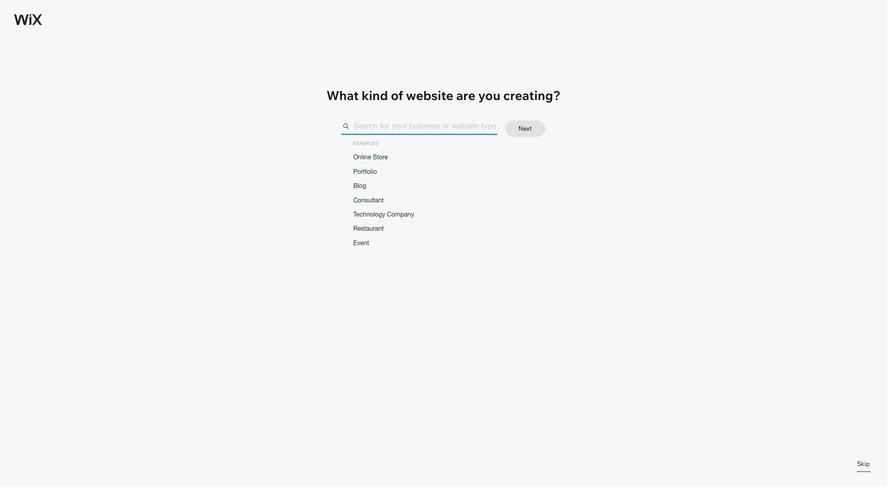 Task type: locate. For each thing, give the bounding box(es) containing it.
you
[[479, 88, 501, 103]]

next button
[[506, 120, 546, 137]]

restaurant
[[354, 225, 384, 232]]

website
[[406, 88, 454, 103]]

wix image
[[14, 14, 42, 25], [14, 14, 42, 25]]

what
[[327, 88, 359, 103]]

online store
[[354, 154, 388, 161]]

consultant
[[354, 197, 384, 204]]

technology company
[[354, 211, 415, 218]]

blog
[[354, 182, 366, 189]]

of
[[391, 88, 404, 103]]

next
[[519, 125, 532, 132]]



Task type: describe. For each thing, give the bounding box(es) containing it.
portfolio
[[354, 168, 377, 175]]

kind
[[362, 88, 388, 103]]

skip button
[[858, 456, 871, 472]]

store
[[373, 154, 388, 161]]

Search for your business or website type text field
[[342, 118, 498, 135]]

skip
[[858, 460, 871, 468]]

are
[[457, 88, 476, 103]]

event
[[354, 239, 369, 246]]

technology
[[354, 211, 386, 218]]

creating?
[[504, 88, 561, 103]]

company
[[387, 211, 415, 218]]

online
[[354, 154, 371, 161]]

examples
[[354, 141, 378, 146]]

what kind of website are you creating?
[[327, 88, 561, 103]]



Task type: vqa. For each thing, say whether or not it's contained in the screenshot.
EXAMPLES
yes



